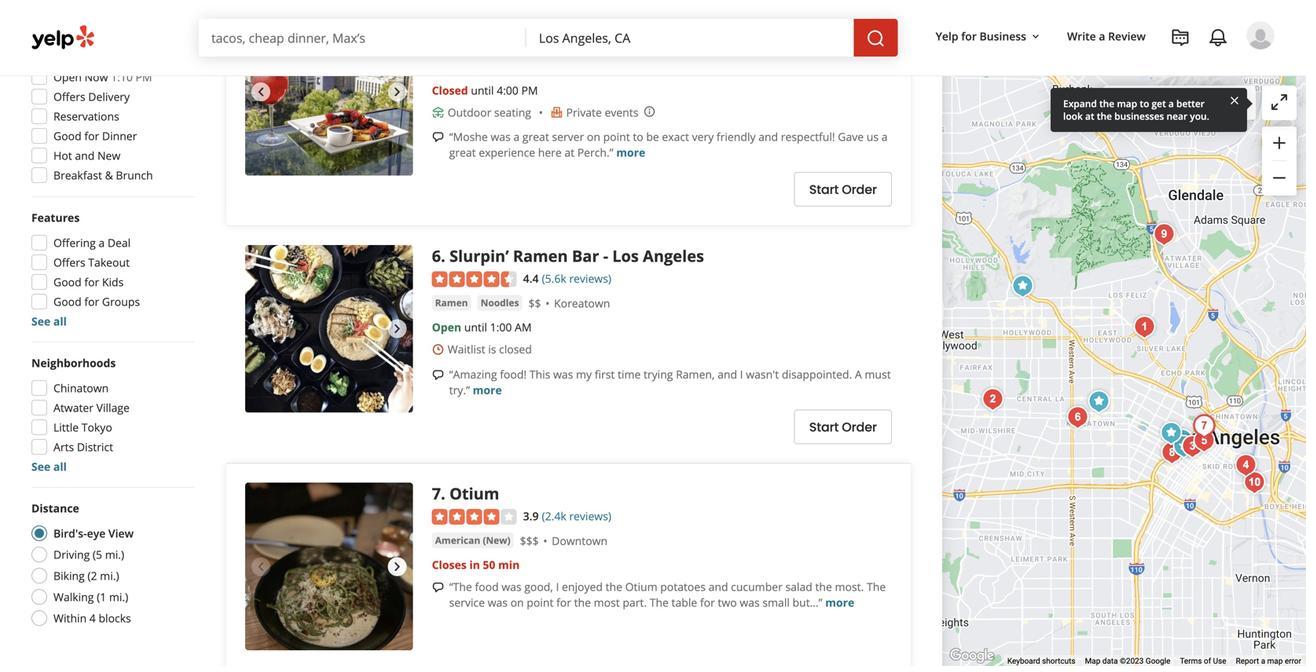 Task type: vqa. For each thing, say whether or not it's contained in the screenshot.
Driving (5 mi.) "mi.)"
yes



Task type: locate. For each thing, give the bounding box(es) containing it.
otium inside "the food was good, i enjoyed the otium potatoes and cucumber salad the most. the service was on point for the most part. the table for two was small but…"
[[625, 580, 657, 595]]

all down good for groups
[[53, 314, 67, 329]]

2 start from the top
[[809, 418, 839, 436]]

1 see from the top
[[31, 314, 50, 329]]

0 vertical spatial next image
[[388, 82, 407, 101]]

2 vertical spatial slideshow element
[[245, 483, 413, 651]]

try."
[[449, 383, 470, 398]]

bar
[[572, 245, 599, 267]]

next image
[[388, 557, 407, 576]]

good down the good for kids
[[53, 294, 81, 309]]

2 vertical spatial more
[[825, 595, 854, 610]]

new
[[97, 148, 120, 163]]

1 16 speech v2 image from the top
[[432, 131, 444, 143]]

great down "moshe
[[449, 145, 476, 160]]

waitlist
[[448, 342, 485, 357]]

0 vertical spatial $$$
[[633, 59, 652, 74]]

yelp
[[936, 29, 958, 44]]

point inside the "moshe was a great server on point to be exact very friendly and respectful!  gave us a great experience here at perch."
[[603, 129, 630, 144]]

reviews)
[[566, 34, 608, 49], [569, 271, 611, 286], [569, 509, 611, 524]]

breakfast
[[532, 59, 577, 72], [53, 168, 102, 183]]

0 vertical spatial offers
[[53, 89, 85, 104]]

0 vertical spatial slideshow element
[[245, 8, 413, 176]]

walking (1 mi.)
[[53, 590, 128, 605]]

and right ramen, at the right
[[718, 367, 737, 382]]

None search field
[[199, 19, 901, 57]]

0 vertical spatial to
[[1140, 97, 1149, 110]]

otium image
[[1188, 411, 1220, 442], [245, 483, 413, 651]]

mi.) right (2
[[100, 569, 119, 583]]

16 speech v2 image down 16 outdoor seating v2 icon at left
[[432, 131, 444, 143]]

offers down "offering"
[[53, 255, 85, 270]]

1 horizontal spatial great
[[522, 129, 549, 144]]

offers up reservations
[[53, 89, 85, 104]]

2 vertical spatial 16 speech v2 image
[[432, 581, 444, 594]]

a
[[1099, 29, 1105, 44], [1168, 97, 1174, 110], [513, 129, 520, 144], [881, 129, 888, 144], [99, 235, 105, 250], [1261, 657, 1265, 666]]

look
[[1063, 110, 1083, 123]]

map
[[1187, 96, 1210, 111], [1117, 97, 1137, 110], [1267, 657, 1283, 666]]

"the
[[449, 580, 472, 595]]

3 good from the top
[[53, 294, 81, 309]]

all down the arts
[[53, 459, 67, 474]]

1 horizontal spatial at
[[1085, 110, 1094, 123]]

0 vertical spatial more link
[[616, 145, 645, 160]]

a right us at top right
[[881, 129, 888, 144]]

otium up 'part.'
[[625, 580, 657, 595]]

0 horizontal spatial brunch
[[116, 168, 153, 183]]

1 vertical spatial next image
[[388, 319, 407, 338]]

otium
[[449, 483, 499, 504], [625, 580, 657, 595]]

0 horizontal spatial ramen
[[435, 296, 468, 309]]

2 see all from the top
[[31, 459, 67, 474]]

(2
[[88, 569, 97, 583]]

features
[[31, 210, 80, 225]]

and inside the "moshe was a great server on point to be exact very friendly and respectful!  gave us a great experience here at perch."
[[758, 129, 778, 144]]

for inside button
[[961, 29, 977, 44]]

1 horizontal spatial otium image
[[1188, 411, 1220, 442]]

1 vertical spatial downtown
[[552, 534, 608, 549]]

as
[[1172, 96, 1184, 111]]

(new)
[[483, 534, 510, 547]]

previous image
[[251, 557, 270, 576]]

1 order from the top
[[842, 181, 877, 198]]

order down a
[[842, 418, 877, 436]]

shortcuts
[[1042, 657, 1075, 666]]

american (new) button
[[432, 533, 514, 549]]

map for moves
[[1187, 96, 1210, 111]]

"moshe
[[449, 129, 488, 144]]

Near text field
[[539, 29, 841, 46]]

offers for offers takeout
[[53, 255, 85, 270]]

offers for offers delivery
[[53, 89, 85, 104]]

mi.) right (1
[[109, 590, 128, 605]]

next image
[[388, 82, 407, 101], [388, 319, 407, 338]]

use
[[1213, 657, 1226, 666]]

previous image for 6
[[251, 319, 270, 338]]

part.
[[623, 595, 647, 610]]

see all button for good for groups
[[31, 314, 67, 329]]

i right good,
[[556, 580, 559, 595]]

1 . from the top
[[441, 8, 445, 30]]

0 horizontal spatial $$$
[[520, 534, 539, 549]]

0 vertical spatial more
[[616, 145, 645, 160]]

more link for slurpin' ramen bar - los angeles
[[473, 383, 502, 398]]

1 vertical spatial reviews)
[[569, 271, 611, 286]]

perch image
[[245, 8, 413, 176], [1188, 426, 1220, 457]]

reviews) down 'bar'
[[569, 271, 611, 286]]

was down food
[[488, 595, 508, 610]]

and right "friendly"
[[758, 129, 778, 144]]

chinatown
[[53, 381, 109, 396]]

0 horizontal spatial none field
[[211, 29, 514, 46]]

previous image
[[251, 82, 270, 101], [251, 319, 270, 338]]

2 start order link from the top
[[794, 410, 892, 444]]

1 vertical spatial see all button
[[31, 459, 67, 474]]

1 vertical spatial slideshow element
[[245, 245, 413, 413]]

ramen down the 4.4 star rating "image" on the left
[[435, 296, 468, 309]]

start order down gave
[[809, 181, 877, 198]]

2 previous image from the top
[[251, 319, 270, 338]]

0 vertical spatial good
[[53, 128, 81, 143]]

the right expand
[[1099, 97, 1114, 110]]

the right 'part.'
[[650, 595, 669, 610]]

. inside 5 . perch 4.1 (10k reviews)
[[441, 8, 445, 30]]

bird's-eye view
[[53, 526, 134, 541]]

3 slideshow element from the top
[[245, 483, 413, 651]]

for up hot and new
[[84, 128, 99, 143]]

on down min
[[510, 595, 524, 610]]

friendly
[[717, 129, 756, 144]]

lounges button
[[432, 58, 477, 74]]

more for slurpin' ramen bar - los angeles
[[473, 383, 502, 398]]

1 vertical spatial on
[[510, 595, 524, 610]]

0 horizontal spatial on
[[510, 595, 524, 610]]

2 order from the top
[[842, 418, 877, 436]]

0 vertical spatial order
[[842, 181, 877, 198]]

1 vertical spatial good
[[53, 275, 81, 290]]

2 vertical spatial mi.)
[[109, 590, 128, 605]]

open for open now 1:10 pm
[[53, 70, 82, 84]]

1 vertical spatial see all
[[31, 459, 67, 474]]

my
[[576, 367, 592, 382]]

the up "most"
[[606, 580, 622, 595]]

1 vertical spatial the
[[650, 595, 669, 610]]

projects image
[[1171, 28, 1190, 47]]

0 vertical spatial downtown
[[665, 59, 721, 74]]

start order link for slurpin' ramen bar - los angeles
[[794, 410, 892, 444]]

1 horizontal spatial to
[[1140, 97, 1149, 110]]

see all up neighborhoods
[[31, 314, 67, 329]]

see for arts
[[31, 459, 50, 474]]

two
[[718, 595, 737, 610]]

reviews) right (2.4k
[[569, 509, 611, 524]]

mi.) for walking (1 mi.)
[[109, 590, 128, 605]]

good down 'offers takeout'
[[53, 275, 81, 290]]

service
[[449, 595, 485, 610]]

more down "amazing
[[473, 383, 502, 398]]

biking
[[53, 569, 85, 583]]

was up experience
[[491, 129, 511, 144]]

breakfast & brunch inside group
[[53, 168, 153, 183]]

2 see from the top
[[31, 459, 50, 474]]

point down good,
[[527, 595, 554, 610]]

open for open until 1:00 am
[[432, 320, 461, 335]]

pm right 1:10
[[136, 70, 152, 84]]

see all button for arts district
[[31, 459, 67, 474]]

.
[[441, 8, 445, 30], [441, 245, 445, 267], [441, 483, 445, 504]]

noodles
[[481, 296, 519, 309]]

this
[[529, 367, 550, 382]]

1 all from the top
[[53, 314, 67, 329]]

otium up 3.9 star rating image
[[449, 483, 499, 504]]

0 vertical spatial .
[[441, 8, 445, 30]]

see up distance
[[31, 459, 50, 474]]

none field find
[[211, 29, 514, 46]]

bottega louie image
[[1177, 431, 1208, 462]]

0 horizontal spatial i
[[556, 580, 559, 595]]

1 vertical spatial point
[[527, 595, 554, 610]]

order for perch
[[842, 181, 877, 198]]

map for to
[[1117, 97, 1137, 110]]

16 speech v2 image left "the
[[432, 581, 444, 594]]

downtown down "(2.4k reviews)"
[[552, 534, 608, 549]]

melo melo coconut dessert image
[[1083, 386, 1115, 418]]

1 none field from the left
[[211, 29, 514, 46]]

breakfast down (10k
[[532, 59, 577, 72]]

0 horizontal spatial to
[[633, 129, 643, 144]]

closes in 50 min
[[432, 558, 520, 573]]

0 horizontal spatial map
[[1117, 97, 1137, 110]]

outdoor
[[448, 105, 491, 120]]

0 vertical spatial reviews)
[[566, 34, 608, 49]]

to inside the expand the map to get a better look at the businesses near you.
[[1140, 97, 1149, 110]]

of
[[1204, 657, 1211, 666]]

$$$ for otium
[[520, 534, 539, 549]]

more link for perch
[[616, 145, 645, 160]]

until up outdoor seating
[[471, 83, 494, 98]]

0 horizontal spatial otium image
[[245, 483, 413, 651]]

2 next image from the top
[[388, 319, 407, 338]]

1 slideshow element from the top
[[245, 8, 413, 176]]

must
[[865, 367, 891, 382]]

start order for perch
[[809, 181, 877, 198]]

1 vertical spatial to
[[633, 129, 643, 144]]

0 horizontal spatial &
[[105, 168, 113, 183]]

0 vertical spatial start order link
[[794, 172, 892, 206]]

open
[[53, 70, 82, 84], [432, 320, 461, 335]]

point down events
[[603, 129, 630, 144]]

breakfast down hot and new
[[53, 168, 102, 183]]

a right the write
[[1099, 29, 1105, 44]]

see all button up neighborhoods
[[31, 314, 67, 329]]

more right "perch."" on the top of page
[[616, 145, 645, 160]]

on inside "the food was good, i enjoyed the otium potatoes and cucumber salad the most. the service was on point for the most part. the table for two was small but…"
[[510, 595, 524, 610]]

0 vertical spatial breakfast & brunch
[[532, 59, 624, 72]]

& inside group
[[105, 168, 113, 183]]

good for good for kids
[[53, 294, 81, 309]]

little
[[53, 420, 79, 435]]

16 speech v2 image
[[432, 131, 444, 143], [432, 369, 444, 381], [432, 581, 444, 594]]

review
[[1108, 29, 1146, 44]]

1 good from the top
[[53, 128, 81, 143]]

point
[[603, 129, 630, 144], [527, 595, 554, 610]]

2 see all button from the top
[[31, 459, 67, 474]]

0 horizontal spatial breakfast & brunch
[[53, 168, 153, 183]]

(5.6k reviews)
[[542, 271, 611, 286]]

ramen up 4.4 link
[[513, 245, 568, 267]]

map right as
[[1187, 96, 1210, 111]]

1 horizontal spatial downtown
[[665, 59, 721, 74]]

offers delivery
[[53, 89, 130, 104]]

group
[[27, 44, 195, 188], [1262, 127, 1297, 196], [27, 210, 195, 329], [27, 355, 195, 475]]

2 vertical spatial .
[[441, 483, 445, 504]]

start order link down a
[[794, 410, 892, 444]]

Find text field
[[211, 29, 514, 46]]

option group
[[27, 501, 195, 631]]

coco fresh tea & juice image
[[1166, 425, 1198, 456]]

open inside group
[[53, 70, 82, 84]]

2 vertical spatial good
[[53, 294, 81, 309]]

None field
[[211, 29, 514, 46], [539, 29, 841, 46]]

open down suggested
[[53, 70, 82, 84]]

the
[[867, 580, 886, 595], [650, 595, 669, 610]]

get
[[1152, 97, 1166, 110]]

map inside the expand the map to get a better look at the businesses near you.
[[1117, 97, 1137, 110]]

0 vertical spatial otium image
[[1188, 411, 1220, 442]]

0 vertical spatial brunch
[[589, 59, 624, 72]]

slideshow element
[[245, 8, 413, 176], [245, 245, 413, 413], [245, 483, 413, 651]]

2 . from the top
[[441, 245, 445, 267]]

bird's-
[[53, 526, 87, 541]]

start order for slurpin' ramen bar - los angeles
[[809, 418, 877, 436]]

1 vertical spatial ramen
[[435, 296, 468, 309]]

open now 1:10 pm
[[53, 70, 152, 84]]

1 horizontal spatial more
[[616, 145, 645, 160]]

0 horizontal spatial the
[[650, 595, 669, 610]]

the down enjoyed
[[574, 595, 591, 610]]

on
[[587, 129, 600, 144], [510, 595, 524, 610]]

. left perch link
[[441, 8, 445, 30]]

1 previous image from the top
[[251, 82, 270, 101]]

1 horizontal spatial i
[[740, 367, 743, 382]]

start order down a
[[809, 418, 877, 436]]

1 vertical spatial $$$
[[520, 534, 539, 549]]

at down server
[[565, 145, 575, 160]]

order
[[842, 181, 877, 198], [842, 418, 877, 436]]

brunch down (10k reviews) 'link'
[[589, 59, 624, 72]]

and up the 'two'
[[708, 580, 728, 595]]

to left be
[[633, 129, 643, 144]]

for for groups
[[84, 294, 99, 309]]

start order link down gave
[[794, 172, 892, 206]]

more link down "amazing
[[473, 383, 502, 398]]

2 offers from the top
[[53, 255, 85, 270]]

ihop image
[[1168, 431, 1199, 462]]

until up waitlist
[[464, 320, 487, 335]]

more down most.
[[825, 595, 854, 610]]

for down 'offers takeout'
[[84, 275, 99, 290]]

a
[[855, 367, 862, 382]]

16 speech v2 image for 6
[[432, 369, 444, 381]]

1 horizontal spatial open
[[432, 320, 461, 335]]

1 horizontal spatial otium
[[625, 580, 657, 595]]

until for perch
[[471, 83, 494, 98]]

atwater
[[53, 400, 94, 415]]

0 vertical spatial previous image
[[251, 82, 270, 101]]

0 vertical spatial the
[[867, 580, 886, 595]]

1 vertical spatial all
[[53, 459, 67, 474]]

see all button down the arts
[[31, 459, 67, 474]]

group containing features
[[27, 210, 195, 329]]

2 vertical spatial more link
[[825, 595, 854, 610]]

1 see all button from the top
[[31, 314, 67, 329]]

mi.) for biking (2 mi.)
[[100, 569, 119, 583]]

business
[[980, 29, 1026, 44]]

pm inside group
[[136, 70, 152, 84]]

the
[[1099, 97, 1114, 110], [1097, 110, 1112, 123], [606, 580, 622, 595], [815, 580, 832, 595], [574, 595, 591, 610]]

hot
[[53, 148, 72, 163]]

1 vertical spatial previous image
[[251, 319, 270, 338]]

2 vertical spatial reviews)
[[569, 509, 611, 524]]

a up experience
[[513, 129, 520, 144]]

brunch down new
[[116, 168, 153, 183]]

start order link
[[794, 172, 892, 206], [794, 410, 892, 444]]

1 horizontal spatial more link
[[616, 145, 645, 160]]

1 vertical spatial start order link
[[794, 410, 892, 444]]

1 horizontal spatial none field
[[539, 29, 841, 46]]

at right look
[[1085, 110, 1094, 123]]

order down gave
[[842, 181, 877, 198]]

delivery
[[88, 89, 130, 104]]

1 vertical spatial start order
[[809, 418, 877, 436]]

(5.6k reviews) link
[[542, 269, 611, 286]]

next image for 5
[[388, 82, 407, 101]]

(2.4k reviews)
[[542, 509, 611, 524]]

mi.) right the (5
[[105, 547, 124, 562]]

1 vertical spatial breakfast & brunch
[[53, 168, 153, 183]]

for right yelp
[[961, 29, 977, 44]]

$$
[[528, 296, 541, 311]]

1 vertical spatial until
[[464, 320, 487, 335]]

0 vertical spatial see all
[[31, 314, 67, 329]]

2 all from the top
[[53, 459, 67, 474]]

2 start order from the top
[[809, 418, 877, 436]]

close image
[[1228, 93, 1241, 107]]

pm
[[136, 70, 152, 84], [521, 83, 538, 98]]

great up 'here' in the top of the page
[[522, 129, 549, 144]]

on up "perch."" on the top of page
[[587, 129, 600, 144]]

1 horizontal spatial $$$
[[633, 59, 652, 74]]

0 vertical spatial see
[[31, 314, 50, 329]]

start for perch
[[809, 181, 839, 198]]

1 next image from the top
[[388, 82, 407, 101]]

0 vertical spatial open
[[53, 70, 82, 84]]

the right look
[[1097, 110, 1112, 123]]

& down (10k reviews) 'link'
[[580, 59, 587, 72]]

1 vertical spatial order
[[842, 418, 877, 436]]

within
[[53, 611, 87, 626]]

reviews) inside "link"
[[569, 271, 611, 286]]

good for reservations
[[53, 128, 81, 143]]

1 vertical spatial at
[[565, 145, 575, 160]]

a inside "link"
[[1099, 29, 1105, 44]]

start down disappointed. on the bottom
[[809, 418, 839, 436]]

1 horizontal spatial pm
[[521, 83, 538, 98]]

point inside "the food was good, i enjoyed the otium potatoes and cucumber salad the most. the service was on point for the most part. the table for two was small but…"
[[527, 595, 554, 610]]

$$$ up events
[[633, 59, 652, 74]]

see up neighborhoods
[[31, 314, 50, 329]]

koreatown
[[554, 296, 610, 311]]

for down the good for kids
[[84, 294, 99, 309]]

0 vertical spatial on
[[587, 129, 600, 144]]

google
[[1146, 657, 1170, 666]]

was left "my"
[[553, 367, 573, 382]]

most
[[594, 595, 620, 610]]

1 vertical spatial offers
[[53, 255, 85, 270]]

breakfast & brunch link
[[528, 58, 627, 74]]

perch link
[[449, 8, 494, 30]]

1 horizontal spatial map
[[1187, 96, 1210, 111]]

more link right "perch."" on the top of page
[[616, 145, 645, 160]]

0 vertical spatial 16 speech v2 image
[[432, 131, 444, 143]]

downtown down near text field
[[665, 59, 721, 74]]

(1
[[97, 590, 106, 605]]

i left wasn't
[[740, 367, 743, 382]]

1 start from the top
[[809, 181, 839, 198]]

1 vertical spatial breakfast
[[53, 168, 102, 183]]

0 vertical spatial point
[[603, 129, 630, 144]]

1 vertical spatial mi.)
[[100, 569, 119, 583]]

groups
[[102, 294, 140, 309]]

breakfast & brunch down (10k reviews) 'link'
[[532, 59, 624, 72]]

16 speech v2 image down 16 clock v2 icon at the bottom left of the page
[[432, 369, 444, 381]]

©2023
[[1120, 657, 1144, 666]]

3.9 star rating image
[[432, 509, 517, 525]]

reviews) up the breakfast & brunch link
[[566, 34, 608, 49]]

0 vertical spatial all
[[53, 314, 67, 329]]

1 start order link from the top
[[794, 172, 892, 206]]

16 clock v2 image
[[432, 343, 444, 356]]

2 16 speech v2 image from the top
[[432, 369, 444, 381]]

1 horizontal spatial brunch
[[589, 59, 624, 72]]

map left the error
[[1267, 657, 1283, 666]]

2 none field from the left
[[539, 29, 841, 46]]

lounges
[[435, 59, 474, 72]]

& inside breakfast & brunch button
[[580, 59, 587, 72]]

all for arts
[[53, 459, 67, 474]]

solar de cahuenga image
[[1007, 271, 1038, 302]]

1 offers from the top
[[53, 89, 85, 104]]

& down new
[[105, 168, 113, 183]]

2 slideshow element from the top
[[245, 245, 413, 413]]

16 outdoor seating v2 image
[[432, 106, 444, 119]]

the right most.
[[867, 580, 886, 595]]

0 horizontal spatial pm
[[136, 70, 152, 84]]

1 vertical spatial more link
[[473, 383, 502, 398]]

2 good from the top
[[53, 275, 81, 290]]

pm right 4:00
[[521, 83, 538, 98]]

ramen inside button
[[435, 296, 468, 309]]

0 vertical spatial breakfast
[[532, 59, 577, 72]]

1 start order from the top
[[809, 181, 877, 198]]

0 horizontal spatial more link
[[473, 383, 502, 398]]

more link
[[616, 145, 645, 160], [473, 383, 502, 398], [825, 595, 854, 610]]

map left get
[[1117, 97, 1137, 110]]

was inside the "moshe was a great server on point to be exact very friendly and respectful!  gave us a great experience here at perch."
[[491, 129, 511, 144]]

1 vertical spatial start
[[809, 418, 839, 436]]

0 horizontal spatial open
[[53, 70, 82, 84]]

american (new) link
[[432, 533, 514, 549]]

little tokyo
[[53, 420, 112, 435]]

brunch inside button
[[589, 59, 624, 72]]

0 horizontal spatial at
[[565, 145, 575, 160]]

0 horizontal spatial otium
[[449, 483, 499, 504]]

open up 16 clock v2 icon at the bottom left of the page
[[432, 320, 461, 335]]

$$$ down 3.9
[[520, 534, 539, 549]]

16 chevron down v2 image
[[1029, 30, 1042, 43]]

breakfast & brunch down new
[[53, 168, 153, 183]]

see all down the arts
[[31, 459, 67, 474]]

1 see all from the top
[[31, 314, 67, 329]]

4
[[89, 611, 96, 626]]

. left otium link
[[441, 483, 445, 504]]

hot and new
[[53, 148, 120, 163]]

food!
[[500, 367, 527, 382]]

1 vertical spatial brunch
[[116, 168, 153, 183]]

0 vertical spatial start
[[809, 181, 839, 198]]

to left get
[[1140, 97, 1149, 110]]

a right get
[[1168, 97, 1174, 110]]

a inside the expand the map to get a better look at the businesses near you.
[[1168, 97, 1174, 110]]

info icon image
[[643, 105, 656, 118], [643, 105, 656, 118]]

see all for arts
[[31, 459, 67, 474]]

perch."
[[577, 145, 613, 160]]

3 . from the top
[[441, 483, 445, 504]]

&
[[580, 59, 587, 72], [105, 168, 113, 183]]

pm for closed until 4:00 pm
[[521, 83, 538, 98]]

1 vertical spatial more
[[473, 383, 502, 398]]

1 horizontal spatial the
[[867, 580, 886, 595]]



Task type: describe. For each thing, give the bounding box(es) containing it.
food
[[475, 580, 499, 595]]

morrison atwater village image
[[1148, 219, 1180, 250]]

los
[[612, 245, 639, 267]]

0 vertical spatial ramen
[[513, 245, 568, 267]]

neighborhoods
[[31, 356, 116, 371]]

6
[[432, 245, 441, 267]]

girl & the goat - los angeles image
[[1230, 450, 1262, 481]]

and inside "the food was good, i enjoyed the otium potatoes and cucumber salad the most. the service was on point for the most part. the table for two was small but…"
[[708, 580, 728, 595]]

4.4 star rating image
[[432, 271, 517, 287]]

reviews) for otium
[[569, 509, 611, 524]]

kids
[[102, 275, 124, 290]]

closed
[[499, 342, 532, 357]]

distance
[[31, 501, 79, 516]]

mi.) for driving (5 mi.)
[[105, 547, 124, 562]]

ramen link
[[432, 295, 471, 311]]

search
[[1135, 96, 1169, 111]]

good for groups
[[53, 294, 140, 309]]

was down cucumber
[[740, 595, 760, 610]]

keyboard shortcuts button
[[1007, 656, 1075, 666]]

noodles button
[[477, 295, 522, 311]]

reservations
[[53, 109, 119, 124]]

for for dinner
[[84, 128, 99, 143]]

expand the map to get a better look at the businesses near you. tooltip
[[1051, 88, 1247, 132]]

republique image
[[977, 384, 1009, 415]]

ramen,
[[676, 367, 715, 382]]

search image
[[866, 29, 885, 48]]

respectful!
[[781, 129, 835, 144]]

(2.4k reviews) link
[[542, 507, 611, 524]]

map
[[1085, 657, 1100, 666]]

start for slurpin' ramen bar - los angeles
[[809, 418, 839, 436]]

french link
[[484, 58, 522, 74]]

be
[[646, 129, 659, 144]]

7
[[432, 483, 441, 504]]

good for kids
[[53, 275, 124, 290]]

report
[[1236, 657, 1259, 666]]

offers takeout
[[53, 255, 130, 270]]

wasn't
[[746, 367, 779, 382]]

min
[[498, 558, 520, 573]]

for down enjoyed
[[556, 595, 571, 610]]

0 horizontal spatial perch image
[[245, 8, 413, 176]]

expand the map to get a better look at the businesses near you.
[[1063, 97, 1209, 123]]

private
[[566, 105, 602, 120]]

4.1 link
[[523, 32, 539, 49]]

2 horizontal spatial more
[[825, 595, 854, 610]]

was down min
[[502, 580, 521, 595]]

downtown for perch
[[665, 59, 721, 74]]

a right 'report'
[[1261, 657, 1265, 666]]

for left the 'two'
[[700, 595, 715, 610]]

am
[[515, 320, 532, 335]]

at inside the "moshe was a great server on point to be exact very friendly and respectful!  gave us a great experience here at perch."
[[565, 145, 575, 160]]

takeout
[[88, 255, 130, 270]]

gave
[[838, 129, 864, 144]]

map for error
[[1267, 657, 1283, 666]]

us
[[867, 129, 879, 144]]

breakfast & brunch inside breakfast & brunch button
[[532, 59, 624, 72]]

start order link for perch
[[794, 172, 892, 206]]

bestia image
[[1239, 467, 1270, 499]]

brunch inside group
[[116, 168, 153, 183]]

reviews) for slurpin'
[[569, 271, 611, 286]]

in
[[469, 558, 480, 573]]

perch
[[449, 8, 494, 30]]

see all for good
[[31, 314, 67, 329]]

fixins soul kitchen - los angeles image
[[1156, 437, 1188, 469]]

0 vertical spatial great
[[522, 129, 549, 144]]

all for good
[[53, 314, 67, 329]]

1 vertical spatial otium image
[[245, 483, 413, 651]]

pm for open now 1:10 pm
[[136, 70, 152, 84]]

terms of use link
[[1180, 657, 1226, 666]]

suggested
[[31, 44, 87, 59]]

16 private events v2 image
[[550, 106, 563, 119]]

terms of use
[[1180, 657, 1226, 666]]

search as map moves
[[1135, 96, 1246, 111]]

for for business
[[961, 29, 977, 44]]

2 horizontal spatial more link
[[825, 595, 854, 610]]

0 vertical spatial otium
[[449, 483, 499, 504]]

slideshow element for 7
[[245, 483, 413, 651]]

4.4
[[523, 271, 539, 286]]

blocks
[[99, 611, 131, 626]]

notifications image
[[1209, 28, 1227, 47]]

to inside the "moshe was a great server on point to be exact very friendly and respectful!  gave us a great experience here at perch."
[[633, 129, 643, 144]]

"amazing
[[449, 367, 497, 382]]

arts
[[53, 440, 74, 455]]

slurpin' ramen bar - los angeles image
[[1062, 402, 1093, 433]]

google image
[[946, 646, 998, 666]]

le sucre desserts image
[[1155, 418, 1187, 449]]

atwater village
[[53, 400, 130, 415]]

first
[[595, 367, 615, 382]]

reviews) inside 5 . perch 4.1 (10k reviews)
[[566, 34, 608, 49]]

breakfast inside group
[[53, 168, 102, 183]]

small
[[763, 595, 790, 610]]

most.
[[835, 580, 864, 595]]

view
[[108, 526, 134, 541]]

slideshow element for 5
[[245, 8, 413, 176]]

group containing suggested
[[27, 44, 195, 188]]

more for perch
[[616, 145, 645, 160]]

salad
[[785, 580, 812, 595]]

. for 7
[[441, 483, 445, 504]]

order for slurpin' ramen bar - los angeles
[[842, 418, 877, 436]]

slurpin' ramen bar - los angeles image
[[245, 245, 413, 413]]

none field near
[[539, 29, 841, 46]]

3 16 speech v2 image from the top
[[432, 581, 444, 594]]

"moshe was a great server on point to be exact very friendly and respectful!  gave us a great experience here at perch."
[[449, 129, 888, 160]]

zoom out image
[[1270, 169, 1289, 187]]

disappointed.
[[782, 367, 852, 382]]

slurpin' ramen bar - los angeles link
[[449, 245, 704, 267]]

mateo r. image
[[1246, 21, 1275, 50]]

downtown for otium
[[552, 534, 608, 549]]

events
[[605, 105, 638, 120]]

i inside "the food was good, i enjoyed the otium potatoes and cucumber salad the most. the service was on point for the most part. the table for two was small but…"
[[556, 580, 559, 595]]

. for 6
[[441, 245, 445, 267]]

moves
[[1213, 96, 1246, 111]]

for for kids
[[84, 275, 99, 290]]

3.9
[[523, 509, 539, 524]]

seating
[[494, 105, 531, 120]]

private events
[[566, 105, 638, 120]]

lounges link
[[432, 58, 477, 74]]

french button
[[484, 58, 522, 74]]

french
[[487, 59, 519, 72]]

zoom in image
[[1270, 134, 1289, 152]]

report a map error
[[1236, 657, 1301, 666]]

on inside the "moshe was a great server on point to be exact very friendly and respectful!  gave us a great experience here at perch."
[[587, 129, 600, 144]]

user actions element
[[923, 20, 1297, 116]]

"amazing food! this was my first time trying ramen, and i wasn't disappointed. a must try."
[[449, 367, 891, 398]]

open until 1:00 am
[[432, 320, 532, 335]]

data
[[1102, 657, 1118, 666]]

option group containing distance
[[27, 501, 195, 631]]

1 vertical spatial perch image
[[1188, 426, 1220, 457]]

breakfast inside button
[[532, 59, 577, 72]]

until for slurpin' ramen bar - los angeles
[[464, 320, 487, 335]]

i inside the "amazing food! this was my first time trying ramen, and i wasn't disappointed. a must try."
[[740, 367, 743, 382]]

and inside the "amazing food! this was my first time trying ramen, and i wasn't disappointed. a must try."
[[718, 367, 737, 382]]

bacari silverlake image
[[1129, 312, 1160, 343]]

american
[[435, 534, 480, 547]]

offering
[[53, 235, 96, 250]]

next image for 6
[[388, 319, 407, 338]]

previous image for 5
[[251, 82, 270, 101]]

expand map image
[[1270, 93, 1289, 112]]

outdoor seating
[[448, 105, 531, 120]]

within 4 blocks
[[53, 611, 131, 626]]

experience
[[479, 145, 535, 160]]

"the food was good, i enjoyed the otium potatoes and cucumber salad the most. the service was on point for the most part. the table for two was small but…"
[[449, 580, 886, 610]]

yelp for business
[[936, 29, 1026, 44]]

slideshow element for 6
[[245, 245, 413, 413]]

server
[[552, 129, 584, 144]]

group containing neighborhoods
[[27, 355, 195, 475]]

trying
[[644, 367, 673, 382]]

0 horizontal spatial great
[[449, 145, 476, 160]]

the up but…"
[[815, 580, 832, 595]]

eye
[[87, 526, 106, 541]]

arts district
[[53, 440, 113, 455]]

16 speech v2 image for 5
[[432, 131, 444, 143]]

1:10
[[111, 70, 133, 84]]

map region
[[890, 0, 1306, 666]]

was inside the "amazing food! this was my first time trying ramen, and i wasn't disappointed. a must try."
[[553, 367, 573, 382]]

see for good
[[31, 314, 50, 329]]

. for 5
[[441, 8, 445, 30]]

now
[[85, 70, 108, 84]]

deal
[[108, 235, 131, 250]]

at inside the expand the map to get a better look at the businesses near you.
[[1085, 110, 1094, 123]]

ramen button
[[432, 295, 471, 311]]

driving (5 mi.)
[[53, 547, 124, 562]]

good for dinner
[[53, 128, 137, 143]]

$$$ for perch
[[633, 59, 652, 74]]

a left deal
[[99, 235, 105, 250]]

and right hot at top
[[75, 148, 95, 163]]



